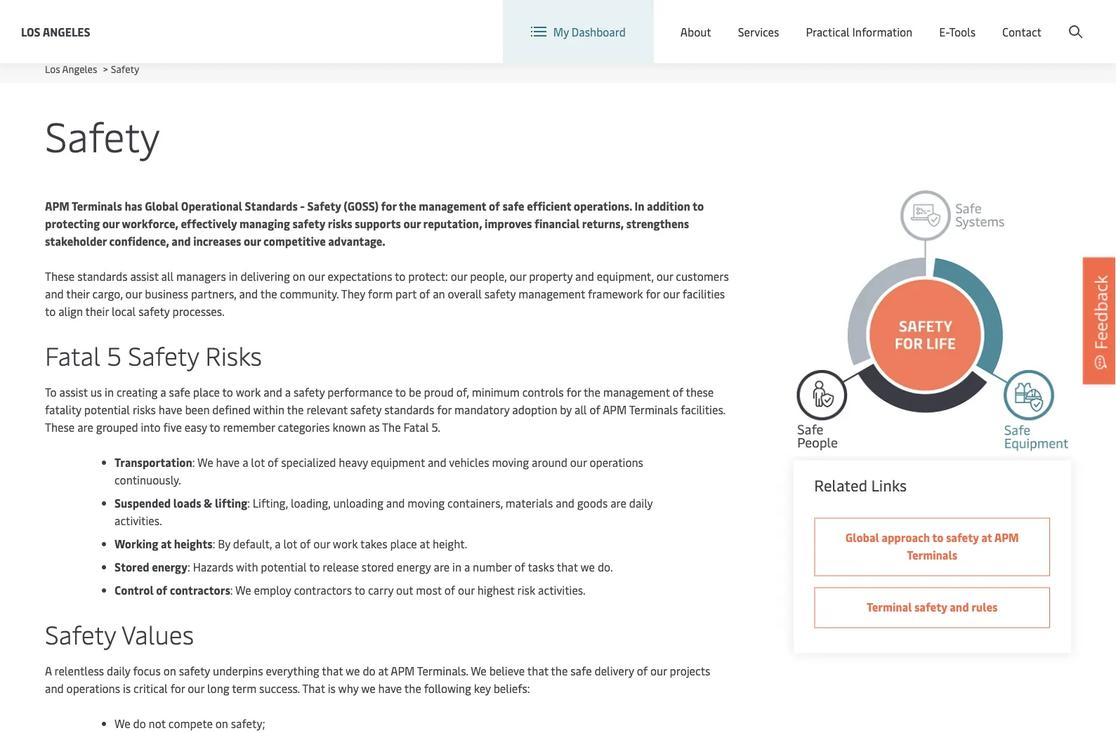 Task type: vqa. For each thing, say whether or not it's contained in the screenshot.
'E-Tools' to the bottom
no



Task type: describe. For each thing, give the bounding box(es) containing it.
increases
[[193, 234, 241, 249]]

global for global approach to safety at apm terminals
[[845, 530, 879, 545]]

the right controls
[[584, 385, 600, 400]]

apm inside apm terminals has global operational standards - safety (goss) for the management of safe efficient operations. in addition to protecting our workforce, effectively managing safety risks supports our reputation, improves financial returns, strengthens stakeholder confidence, and increases our competitive advantage.
[[45, 198, 69, 214]]

in inside these standards assist all managers in delivering on our expectations to protect: our people, our property and equipment, our customers and their cargo, our business partners, and the community. they form part of an overall safety management framework for our facilities to align their local safety processes.
[[229, 269, 238, 284]]

and up align
[[45, 286, 64, 301]]

our up local in the left top of the page
[[125, 286, 142, 301]]

at left heights
[[161, 536, 172, 551]]

we left not
[[114, 716, 130, 731]]

of left these
[[673, 385, 683, 400]]

safety down performance
[[350, 402, 382, 417]]

values
[[121, 617, 194, 651]]

by
[[218, 536, 230, 551]]

standards inside these standards assist all managers in delivering on our expectations to protect: our people, our property and equipment, our customers and their cargo, our business partners, and the community. they form part of an overall safety management framework for our facilities to align their local safety processes.
[[77, 269, 127, 284]]

: left by at bottom left
[[213, 536, 215, 551]]

place inside to assist us in creating a safe place to work and a safety performance to be proud of, minimum controls for the management of these fatality potential risks have been defined within the relevant safety standards for mandatory adoption by all of apm terminals facilities. these are grouped into five easy to remember categories known as the fatal 5.
[[193, 385, 220, 400]]

of left tasks
[[515, 559, 525, 575]]

facilities
[[683, 286, 725, 301]]

our left projects
[[650, 663, 667, 679]]

into
[[141, 420, 161, 435]]

a right default,
[[275, 536, 281, 551]]

los for los angeles > safety
[[45, 62, 60, 76]]

terminals inside to assist us in creating a safe place to work and a safety performance to be proud of, minimum controls for the management of these fatality potential risks have been defined within the relevant safety standards for mandatory adoption by all of apm terminals facilities. these are grouped into five easy to remember categories known as the fatal 5.
[[629, 402, 678, 417]]

0 horizontal spatial fatal
[[45, 338, 100, 372]]

a inside : we have a lot of specialized heavy equipment and vehicles moving around our operations continuously.
[[242, 455, 248, 470]]

our down managing
[[244, 234, 261, 249]]

around
[[532, 455, 567, 470]]

focus
[[133, 663, 161, 679]]

safety up relentless
[[45, 617, 116, 651]]

do.
[[598, 559, 613, 575]]

a left number
[[464, 559, 470, 575]]

the
[[382, 420, 401, 435]]

these inside to assist us in creating a safe place to work and a safety performance to be proud of, minimum controls for the management of these fatality potential risks have been defined within the relevant safety standards for mandatory adoption by all of apm terminals facilities. these are grouped into five easy to remember categories known as the fatal 5.
[[45, 420, 75, 435]]

0 vertical spatial los angeles link
[[21, 23, 90, 40]]

property
[[529, 269, 573, 284]]

e-tools button
[[939, 0, 976, 63]]

to left "release"
[[309, 559, 320, 575]]

fatal inside to assist us in creating a safe place to work and a safety performance to be proud of, minimum controls for the management of these fatality potential risks have been defined within the relevant safety standards for mandatory adoption by all of apm terminals facilities. these are grouped into five easy to remember categories known as the fatal 5.
[[404, 420, 429, 435]]

have inside to assist us in creating a safe place to work and a safety performance to be proud of, minimum controls for the management of these fatality potential risks have been defined within the relevant safety standards for mandatory adoption by all of apm terminals facilities. these are grouped into five easy to remember categories known as the fatal 5.
[[159, 402, 182, 417]]

terminal
[[867, 599, 912, 614]]

defined
[[212, 402, 251, 417]]

terminal safety and rules
[[867, 599, 998, 614]]

and inside to assist us in creating a safe place to work and a safety performance to be proud of, minimum controls for the management of these fatality potential risks have been defined within the relevant safety standards for mandatory adoption by all of apm terminals facilities. these are grouped into five easy to remember categories known as the fatal 5.
[[263, 385, 282, 400]]

transportation
[[114, 455, 192, 470]]

and right property
[[575, 269, 594, 284]]

the up categories
[[287, 402, 304, 417]]

workforce,
[[122, 216, 178, 231]]

form
[[368, 286, 393, 301]]

information
[[852, 24, 913, 39]]

e-
[[939, 24, 949, 39]]

on for safety
[[163, 663, 176, 679]]

beliefs:
[[494, 681, 530, 696]]

we do not compete on safety;
[[114, 716, 265, 731]]

are inside to assist us in creating a safe place to work and a safety performance to be proud of, minimum controls for the management of these fatality potential risks have been defined within the relevant safety standards for mandatory adoption by all of apm terminals facilities. these are grouped into five easy to remember categories known as the fatal 5.
[[77, 420, 93, 435]]

: inside : we have a lot of specialized heavy equipment and vehicles moving around our operations continuously.
[[192, 455, 195, 470]]

we inside : we have a lot of specialized heavy equipment and vehicles moving around our operations continuously.
[[197, 455, 213, 470]]

safety down people,
[[484, 286, 516, 301]]

&
[[204, 496, 212, 511]]

1 vertical spatial los angeles link
[[45, 62, 97, 76]]

materials
[[506, 496, 553, 511]]

on for safety;
[[215, 716, 228, 731]]

moving inside : we have a lot of specialized heavy equipment and vehicles moving around our operations continuously.
[[492, 455, 529, 470]]

takes
[[360, 536, 387, 551]]

2 vertical spatial in
[[452, 559, 461, 575]]

continuously.
[[114, 472, 181, 487]]

our left facilities
[[663, 286, 680, 301]]

related links
[[814, 474, 907, 495]]

been
[[185, 402, 210, 417]]

stakeholder
[[45, 234, 107, 249]]

carry
[[368, 583, 393, 598]]

operations inside : we have a lot of specialized heavy equipment and vehicles moving around our operations continuously.
[[590, 455, 643, 470]]

effectively
[[181, 216, 237, 231]]

hazards
[[193, 559, 233, 575]]

2 energy from the left
[[397, 559, 431, 575]]

apm terminals approach to safety image
[[793, 187, 1071, 456]]

equipment
[[371, 455, 425, 470]]

-
[[300, 198, 305, 214]]

feedback
[[1089, 275, 1112, 350]]

safety inside a relentless daily focus on safety underpins everything that we do at apm terminals. we believe that the safe delivery of our projects and operations is critical for our long term success. that is why we have the following key beliefs:
[[179, 663, 210, 679]]

our up confidence,
[[102, 216, 120, 231]]

suspended loads & lifting
[[114, 496, 247, 511]]

advantage.
[[328, 234, 385, 249]]

expectations
[[328, 269, 392, 284]]

: inside : lifting, loading, unloading and moving containers, materials and goods are daily activities.
[[247, 496, 250, 511]]

heights
[[174, 536, 213, 551]]

a relentless daily focus on safety underpins everything that we do at apm terminals. we believe that the safe delivery of our projects and operations is critical for our long term success. that is why we have the following key beliefs:
[[45, 663, 710, 696]]

in inside to assist us in creating a safe place to work and a safety performance to be proud of, minimum controls for the management of these fatality potential risks have been defined within the relevant safety standards for mandatory adoption by all of apm terminals facilities. these are grouped into five easy to remember categories known as the fatal 5.
[[105, 385, 114, 400]]

not
[[149, 716, 166, 731]]

have inside a relentless daily focus on safety underpins everything that we do at apm terminals. we believe that the safe delivery of our projects and operations is critical for our long term success. that is why we have the following key beliefs:
[[378, 681, 402, 696]]

number
[[473, 559, 512, 575]]

dashboard
[[572, 24, 626, 39]]

risks
[[205, 338, 262, 372]]

contact
[[1002, 24, 1042, 39]]

by
[[560, 402, 572, 417]]

safety right terminal
[[914, 599, 947, 614]]

contact button
[[1002, 0, 1042, 63]]

to up defined
[[222, 385, 233, 400]]

stored energy : hazards with potential to release stored energy are in a number of tasks that we do.
[[114, 559, 613, 575]]

fatality
[[45, 402, 81, 417]]

for down proud
[[437, 402, 452, 417]]

our right supports
[[404, 216, 421, 231]]

my dashboard button
[[531, 0, 626, 63]]

and inside a relentless daily focus on safety underpins everything that we do at apm terminals. we believe that the safe delivery of our projects and operations is critical for our long term success. that is why we have the following key beliefs:
[[45, 681, 64, 696]]

safety down business
[[138, 304, 170, 319]]

related
[[814, 474, 868, 495]]

stored
[[362, 559, 394, 575]]

success.
[[259, 681, 300, 696]]

to right easy
[[209, 420, 220, 435]]

these
[[686, 385, 714, 400]]

la-online services image
[[0, 0, 1116, 56]]

lifting,
[[253, 496, 288, 511]]

at inside global approach to safety at apm terminals
[[981, 530, 992, 545]]

that for terminals.
[[527, 663, 548, 679]]

global menu button
[[814, 0, 923, 42]]

risk
[[517, 583, 535, 598]]

practical
[[806, 24, 850, 39]]

relentless
[[54, 663, 104, 679]]

delivering
[[241, 269, 290, 284]]

working
[[114, 536, 158, 551]]

switch location
[[721, 13, 800, 28]]

operations inside a relentless daily focus on safety underpins everything that we do at apm terminals. we believe that the safe delivery of our projects and operations is critical for our long term success. that is why we have the following key beliefs:
[[66, 681, 120, 696]]

projects
[[670, 663, 710, 679]]

the inside apm terminals has global operational standards - safety (goss) for the management of safe efficient operations. in addition to protecting our workforce, effectively managing safety risks supports our reputation, improves financial returns, strengthens stakeholder confidence, and increases our competitive advantage.
[[399, 198, 416, 214]]

2 contractors from the left
[[294, 583, 352, 598]]

goods
[[577, 496, 608, 511]]

apm inside global approach to safety at apm terminals
[[994, 530, 1019, 545]]

our up community.
[[308, 269, 325, 284]]

we down the with
[[235, 583, 251, 598]]

to left be at the bottom left of page
[[395, 385, 406, 400]]

safety inside global approach to safety at apm terminals
[[946, 530, 979, 545]]

0 horizontal spatial that
[[322, 663, 343, 679]]

our left customers
[[656, 269, 673, 284]]

term
[[232, 681, 256, 696]]

about
[[680, 24, 711, 39]]

1 vertical spatial work
[[333, 536, 358, 551]]

competitive
[[263, 234, 326, 249]]

moving inside : lifting, loading, unloading and moving containers, materials and goods are daily activities.
[[408, 496, 445, 511]]

management inside to assist us in creating a safe place to work and a safety performance to be proud of, minimum controls for the management of these fatality potential risks have been defined within the relevant safety standards for mandatory adoption by all of apm terminals facilities. these are grouped into five easy to remember categories known as the fatal 5.
[[603, 385, 670, 400]]

activities. inside : lifting, loading, unloading and moving containers, materials and goods are daily activities.
[[114, 513, 162, 528]]

1 vertical spatial potential
[[261, 559, 307, 575]]

release
[[323, 559, 359, 575]]

0 vertical spatial we
[[581, 559, 595, 575]]

of,
[[456, 385, 469, 400]]

for inside apm terminals has global operational standards - safety (goss) for the management of safe efficient operations. in addition to protecting our workforce, effectively managing safety risks supports our reputation, improves financial returns, strengthens stakeholder confidence, and increases our competitive advantage.
[[381, 198, 396, 214]]

and left the rules
[[950, 599, 969, 614]]

a right creating
[[160, 385, 166, 400]]

e-tools
[[939, 24, 976, 39]]

following
[[424, 681, 471, 696]]

safety up creating
[[128, 338, 199, 372]]

we inside a relentless daily focus on safety underpins everything that we do at apm terminals. we believe that the safe delivery of our projects and operations is critical for our long term success. that is why we have the following key beliefs:
[[471, 663, 487, 679]]

standards inside to assist us in creating a safe place to work and a safety performance to be proud of, minimum controls for the management of these fatality potential risks have been defined within the relevant safety standards for mandatory adoption by all of apm terminals facilities. these are grouped into five easy to remember categories known as the fatal 5.
[[384, 402, 434, 417]]

our up "release"
[[313, 536, 330, 551]]

to assist us in creating a safe place to work and a safety performance to be proud of, minimum controls for the management of these fatality potential risks have been defined within the relevant safety standards for mandatory adoption by all of apm terminals facilities. these are grouped into five easy to remember categories known as the fatal 5.
[[45, 385, 725, 435]]

los angeles > safety
[[45, 62, 139, 76]]

rules
[[971, 599, 998, 614]]

1 horizontal spatial activities.
[[538, 583, 586, 598]]

of right control
[[156, 583, 167, 598]]

5.
[[432, 420, 440, 435]]

financial
[[535, 216, 580, 231]]

apm inside a relentless daily focus on safety underpins everything that we do at apm terminals. we believe that the safe delivery of our projects and operations is critical for our long term success. that is why we have the following key beliefs:
[[391, 663, 415, 679]]

daily inside a relentless daily focus on safety underpins everything that we do at apm terminals. we believe that the safe delivery of our projects and operations is critical for our long term success. that is why we have the following key beliefs:
[[107, 663, 130, 679]]

the down terminals.
[[404, 681, 421, 696]]

2 is from the left
[[328, 681, 336, 696]]

to left carry
[[355, 583, 365, 598]]

for up by
[[567, 385, 581, 400]]

risks inside apm terminals has global operational standards - safety (goss) for the management of safe efficient operations. in addition to protecting our workforce, effectively managing safety risks supports our reputation, improves financial returns, strengthens stakeholder confidence, and increases our competitive advantage.
[[328, 216, 352, 231]]

that for number
[[557, 559, 578, 575]]

has
[[125, 198, 142, 214]]

of right by
[[590, 402, 600, 417]]

and down : we have a lot of specialized heavy equipment and vehicles moving around our operations continuously.
[[386, 496, 405, 511]]

and left goods
[[556, 496, 575, 511]]

be
[[409, 385, 421, 400]]

1 horizontal spatial we
[[361, 681, 376, 696]]

global approach to safety at apm terminals
[[845, 530, 1019, 562]]

potential inside to assist us in creating a safe place to work and a safety performance to be proud of, minimum controls for the management of these fatality potential risks have been defined within the relevant safety standards for mandatory adoption by all of apm terminals facilities. these are grouped into five easy to remember categories known as the fatal 5.
[[84, 402, 130, 417]]

working at heights : by default, a lot of our work takes place at height.
[[114, 536, 467, 551]]

with
[[236, 559, 258, 575]]

relevant
[[307, 402, 348, 417]]

services button
[[738, 0, 779, 63]]

operations.
[[574, 198, 632, 214]]

confidence,
[[109, 234, 169, 249]]

on inside these standards assist all managers in delivering on our expectations to protect: our people, our property and equipment, our customers and their cargo, our business partners, and the community. they form part of an overall safety management framework for our facilities to align their local safety processes.
[[293, 269, 305, 284]]

safety right >
[[111, 62, 139, 76]]



Task type: locate. For each thing, give the bounding box(es) containing it.
0 vertical spatial have
[[159, 402, 182, 417]]

1 horizontal spatial have
[[216, 455, 240, 470]]

5
[[107, 338, 122, 372]]

0 vertical spatial all
[[161, 269, 174, 284]]

and left vehicles at the left of the page
[[428, 455, 446, 470]]

terminals
[[72, 198, 122, 214], [629, 402, 678, 417], [907, 547, 957, 562]]

1 vertical spatial we
[[346, 663, 360, 679]]

operations down relentless
[[66, 681, 120, 696]]

activities. down suspended
[[114, 513, 162, 528]]

1 horizontal spatial in
[[229, 269, 238, 284]]

these inside these standards assist all managers in delivering on our expectations to protect: our people, our property and equipment, our customers and their cargo, our business partners, and the community. they form part of an overall safety management framework for our facilities to align their local safety processes.
[[45, 269, 75, 284]]

in
[[635, 198, 644, 214]]

equipment,
[[597, 269, 654, 284]]

: down hazards at left
[[230, 583, 233, 598]]

suspended
[[114, 496, 171, 511]]

0 vertical spatial on
[[293, 269, 305, 284]]

of left an
[[419, 286, 430, 301]]

assist up fatality on the bottom left of page
[[59, 385, 88, 400]]

/
[[1006, 13, 1010, 28]]

in down the height. on the left of page
[[452, 559, 461, 575]]

moving left around
[[492, 455, 529, 470]]

about button
[[680, 0, 711, 63]]

0 vertical spatial safe
[[503, 198, 524, 214]]

all inside these standards assist all managers in delivering on our expectations to protect: our people, our property and equipment, our customers and their cargo, our business partners, and the community. they form part of an overall safety management framework for our facilities to align their local safety processes.
[[161, 269, 174, 284]]

1 vertical spatial management
[[518, 286, 585, 301]]

1 horizontal spatial on
[[215, 716, 228, 731]]

have inside : we have a lot of specialized heavy equipment and vehicles moving around our operations continuously.
[[216, 455, 240, 470]]

my dashboard
[[553, 24, 626, 39]]

0 vertical spatial activities.
[[114, 513, 162, 528]]

1 vertical spatial angeles
[[62, 62, 97, 76]]

our right people,
[[510, 269, 526, 284]]

risks inside to assist us in creating a safe place to work and a safety performance to be proud of, minimum controls for the management of these fatality potential risks have been defined within the relevant safety standards for mandatory adoption by all of apm terminals facilities. these are grouped into five easy to remember categories known as the fatal 5.
[[133, 402, 156, 417]]

lot inside : we have a lot of specialized heavy equipment and vehicles moving around our operations continuously.
[[251, 455, 265, 470]]

of down loading,
[[300, 536, 311, 551]]

are inside : lifting, loading, unloading and moving containers, materials and goods are daily activities.
[[610, 496, 626, 511]]

0 vertical spatial lot
[[251, 455, 265, 470]]

0 horizontal spatial risks
[[133, 402, 156, 417]]

of inside : we have a lot of specialized heavy equipment and vehicles moving around our operations continuously.
[[268, 455, 278, 470]]

safety inside apm terminals has global operational standards - safety (goss) for the management of safe efficient operations. in addition to protecting our workforce, effectively managing safety risks supports our reputation, improves financial returns, strengthens stakeholder confidence, and increases our competitive advantage.
[[292, 216, 325, 231]]

reputation,
[[423, 216, 482, 231]]

is left the critical
[[123, 681, 131, 696]]

1 horizontal spatial daily
[[629, 496, 653, 511]]

managing
[[239, 216, 290, 231]]

0 horizontal spatial we
[[346, 663, 360, 679]]

1 horizontal spatial place
[[390, 536, 417, 551]]

contractors down "release"
[[294, 583, 352, 598]]

0 vertical spatial operations
[[590, 455, 643, 470]]

0 horizontal spatial operations
[[66, 681, 120, 696]]

assist inside to assist us in creating a safe place to work and a safety performance to be proud of, minimum controls for the management of these fatality potential risks have been defined within the relevant safety standards for mandatory adoption by all of apm terminals facilities. these are grouped into five easy to remember categories known as the fatal 5.
[[59, 385, 88, 400]]

our
[[102, 216, 120, 231], [404, 216, 421, 231], [244, 234, 261, 249], [308, 269, 325, 284], [451, 269, 467, 284], [510, 269, 526, 284], [656, 269, 673, 284], [125, 286, 142, 301], [663, 286, 680, 301], [570, 455, 587, 470], [313, 536, 330, 551], [458, 583, 475, 598], [650, 663, 667, 679], [188, 681, 204, 696]]

daily right goods
[[629, 496, 653, 511]]

the up supports
[[399, 198, 416, 214]]

0 vertical spatial daily
[[629, 496, 653, 511]]

our up overall
[[451, 269, 467, 284]]

1 vertical spatial in
[[105, 385, 114, 400]]

management inside apm terminals has global operational standards - safety (goss) for the management of safe efficient operations. in addition to protecting our workforce, effectively managing safety risks supports our reputation, improves financial returns, strengthens stakeholder confidence, and increases our competitive advantage.
[[419, 198, 486, 214]]

1 vertical spatial their
[[85, 304, 109, 319]]

practical information button
[[806, 0, 913, 63]]

terminals down approach
[[907, 547, 957, 562]]

0 horizontal spatial activities.
[[114, 513, 162, 528]]

protect:
[[408, 269, 448, 284]]

that
[[557, 559, 578, 575], [322, 663, 343, 679], [527, 663, 548, 679]]

have
[[159, 402, 182, 417], [216, 455, 240, 470], [378, 681, 402, 696]]

for right the critical
[[170, 681, 185, 696]]

their up align
[[66, 286, 90, 301]]

these
[[45, 269, 75, 284], [45, 420, 75, 435]]

returns,
[[582, 216, 624, 231]]

safe inside to assist us in creating a safe place to work and a safety performance to be proud of, minimum controls for the management of these fatality potential risks have been defined within the relevant safety standards for mandatory adoption by all of apm terminals facilities. these are grouped into five easy to remember categories known as the fatal 5.
[[169, 385, 190, 400]]

global menu
[[845, 13, 909, 28]]

management left these
[[603, 385, 670, 400]]

of right 'delivery'
[[637, 663, 648, 679]]

are
[[77, 420, 93, 435], [610, 496, 626, 511], [434, 559, 450, 575]]

0 horizontal spatial on
[[163, 663, 176, 679]]

of up improves
[[489, 198, 500, 214]]

2 vertical spatial are
[[434, 559, 450, 575]]

1 vertical spatial these
[[45, 420, 75, 435]]

contractors
[[170, 583, 230, 598], [294, 583, 352, 598]]

1 vertical spatial have
[[216, 455, 240, 470]]

1 these from the top
[[45, 269, 75, 284]]

global inside apm terminals has global operational standards - safety (goss) for the management of safe efficient operations. in addition to protecting our workforce, effectively managing safety risks supports our reputation, improves financial returns, strengthens stakeholder confidence, and increases our competitive advantage.
[[145, 198, 179, 214]]

five
[[163, 420, 182, 435]]

adoption
[[512, 402, 557, 417]]

links
[[871, 474, 907, 495]]

are for stored energy : hazards with potential to release stored energy are in a number of tasks that we do.
[[434, 559, 450, 575]]

standards down be at the bottom left of page
[[384, 402, 434, 417]]

cargo,
[[92, 286, 123, 301]]

a up categories
[[285, 385, 291, 400]]

daily inside : lifting, loading, unloading and moving containers, materials and goods are daily activities.
[[629, 496, 653, 511]]

1 is from the left
[[123, 681, 131, 696]]

lot down remember
[[251, 455, 265, 470]]

terminals up the protecting
[[72, 198, 122, 214]]

to up part
[[395, 269, 406, 284]]

2 vertical spatial global
[[845, 530, 879, 545]]

2 horizontal spatial have
[[378, 681, 402, 696]]

on right the focus
[[163, 663, 176, 679]]

of left specialized
[[268, 455, 278, 470]]

these up align
[[45, 269, 75, 284]]

terminals inside apm terminals has global operational standards - safety (goss) for the management of safe efficient operations. in addition to protecting our workforce, effectively managing safety risks supports our reputation, improves financial returns, strengthens stakeholder confidence, and increases our competitive advantage.
[[72, 198, 122, 214]]

0 vertical spatial these
[[45, 269, 75, 284]]

2 horizontal spatial terminals
[[907, 547, 957, 562]]

containers,
[[447, 496, 503, 511]]

work inside to assist us in creating a safe place to work and a safety performance to be proud of, minimum controls for the management of these fatality potential risks have been defined within the relevant safety standards for mandatory adoption by all of apm terminals facilities. these are grouped into five easy to remember categories known as the fatal 5.
[[236, 385, 261, 400]]

1 vertical spatial assist
[[59, 385, 88, 400]]

the right believe
[[551, 663, 568, 679]]

1 horizontal spatial standards
[[384, 402, 434, 417]]

is left why
[[328, 681, 336, 696]]

1 contractors from the left
[[170, 583, 230, 598]]

2 vertical spatial on
[[215, 716, 228, 731]]

work
[[236, 385, 261, 400], [333, 536, 358, 551]]

as
[[369, 420, 380, 435]]

and inside apm terminals has global operational standards - safety (goss) for the management of safe efficient operations. in addition to protecting our workforce, effectively managing safety risks supports our reputation, improves financial returns, strengthens stakeholder confidence, and increases our competitive advantage.
[[172, 234, 191, 249]]

why
[[338, 681, 359, 696]]

0 horizontal spatial is
[[123, 681, 131, 696]]

these down fatality on the bottom left of page
[[45, 420, 75, 435]]

2 horizontal spatial management
[[603, 385, 670, 400]]

at up the rules
[[981, 530, 992, 545]]

1 vertical spatial moving
[[408, 496, 445, 511]]

angeles for los angeles
[[43, 24, 90, 39]]

grouped
[[96, 420, 138, 435]]

an
[[433, 286, 445, 301]]

safety inside apm terminals has global operational standards - safety (goss) for the management of safe efficient operations. in addition to protecting our workforce, effectively managing safety risks supports our reputation, improves financial returns, strengthens stakeholder confidence, and increases our competitive advantage.
[[307, 198, 341, 214]]

facilities.
[[681, 402, 725, 417]]

we down easy
[[197, 455, 213, 470]]

global inside global approach to safety at apm terminals
[[845, 530, 879, 545]]

and down delivering
[[239, 286, 258, 301]]

0 horizontal spatial are
[[77, 420, 93, 435]]

safety up long
[[179, 663, 210, 679]]

0 vertical spatial terminals
[[72, 198, 122, 214]]

to inside global approach to safety at apm terminals
[[932, 530, 944, 545]]

my
[[553, 24, 569, 39]]

0 vertical spatial standards
[[77, 269, 127, 284]]

categories
[[278, 420, 330, 435]]

1 vertical spatial operations
[[66, 681, 120, 696]]

2 vertical spatial we
[[361, 681, 376, 696]]

safe inside a relentless daily focus on safety underpins everything that we do at apm terminals. we believe that the safe delivery of our projects and operations is critical for our long term success. that is why we have the following key beliefs:
[[571, 663, 592, 679]]

0 horizontal spatial daily
[[107, 663, 130, 679]]

angeles up los angeles > safety
[[43, 24, 90, 39]]

1 horizontal spatial is
[[328, 681, 336, 696]]

work up "release"
[[333, 536, 358, 551]]

0 horizontal spatial assist
[[59, 385, 88, 400]]

1 horizontal spatial management
[[518, 286, 585, 301]]

potential
[[84, 402, 130, 417], [261, 559, 307, 575]]

0 horizontal spatial lot
[[251, 455, 265, 470]]

our left highest
[[458, 583, 475, 598]]

2 horizontal spatial on
[[293, 269, 305, 284]]

place right takes
[[390, 536, 417, 551]]

place up been
[[193, 385, 220, 400]]

2 vertical spatial have
[[378, 681, 402, 696]]

0 vertical spatial in
[[229, 269, 238, 284]]

1 energy from the left
[[152, 559, 188, 575]]

daily
[[629, 496, 653, 511], [107, 663, 130, 679]]

of inside a relentless daily focus on safety underpins everything that we do at apm terminals. we believe that the safe delivery of our projects and operations is critical for our long term success. that is why we have the following key beliefs:
[[637, 663, 648, 679]]

2 horizontal spatial safe
[[571, 663, 592, 679]]

all inside to assist us in creating a safe place to work and a safety performance to be proud of, minimum controls for the management of these fatality potential risks have been defined within the relevant safety standards for mandatory adoption by all of apm terminals facilities. these are grouped into five easy to remember categories known as the fatal 5.
[[575, 402, 587, 417]]

2 vertical spatial terminals
[[907, 547, 957, 562]]

known
[[333, 420, 366, 435]]

1 horizontal spatial safe
[[503, 198, 524, 214]]

0 horizontal spatial terminals
[[72, 198, 122, 214]]

to right approach
[[932, 530, 944, 545]]

0 horizontal spatial energy
[[152, 559, 188, 575]]

key
[[474, 681, 491, 696]]

place
[[193, 385, 220, 400], [390, 536, 417, 551]]

in right us
[[105, 385, 114, 400]]

that up why
[[322, 663, 343, 679]]

1 horizontal spatial moving
[[492, 455, 529, 470]]

feedback button
[[1083, 258, 1116, 384]]

: down heights
[[188, 559, 190, 575]]

0 horizontal spatial management
[[419, 198, 486, 214]]

services
[[738, 24, 779, 39]]

2 horizontal spatial we
[[581, 559, 595, 575]]

at left the height. on the left of page
[[420, 536, 430, 551]]

0 horizontal spatial all
[[161, 269, 174, 284]]

apm inside to assist us in creating a safe place to work and a safety performance to be proud of, minimum controls for the management of these fatality potential risks have been defined within the relevant safety standards for mandatory adoption by all of apm terminals facilities. these are grouped into five easy to remember categories known as the fatal 5.
[[603, 402, 627, 417]]

angeles for los angeles > safety
[[62, 62, 97, 76]]

contractors down hazards at left
[[170, 583, 230, 598]]

have right why
[[378, 681, 402, 696]]

loads
[[173, 496, 201, 511]]

partners,
[[191, 286, 236, 301]]

on inside a relentless daily focus on safety underpins everything that we do at apm terminals. we believe that the safe delivery of our projects and operations is critical for our long term success. that is why we have the following key beliefs:
[[163, 663, 176, 679]]

for inside a relentless daily focus on safety underpins everything that we do at apm terminals. we believe that the safe delivery of our projects and operations is critical for our long term success. that is why we have the following key beliefs:
[[170, 681, 185, 696]]

1 vertical spatial risks
[[133, 402, 156, 417]]

1 horizontal spatial terminals
[[629, 402, 678, 417]]

at inside a relentless daily focus on safety underpins everything that we do at apm terminals. we believe that the safe delivery of our projects and operations is critical for our long term success. that is why we have the following key beliefs:
[[378, 663, 388, 679]]

risks up advantage.
[[328, 216, 352, 231]]

we left 'do.'
[[581, 559, 595, 575]]

local
[[112, 304, 136, 319]]

within
[[253, 402, 284, 417]]

do inside a relentless daily focus on safety underpins everything that we do at apm terminals. we believe that the safe delivery of our projects and operations is critical for our long term success. that is why we have the following key beliefs:
[[363, 663, 376, 679]]

of right most
[[444, 583, 455, 598]]

0 vertical spatial work
[[236, 385, 261, 400]]

0 vertical spatial fatal
[[45, 338, 100, 372]]

framework
[[588, 286, 643, 301]]

of
[[489, 198, 500, 214], [419, 286, 430, 301], [673, 385, 683, 400], [590, 402, 600, 417], [268, 455, 278, 470], [300, 536, 311, 551], [515, 559, 525, 575], [156, 583, 167, 598], [444, 583, 455, 598], [637, 663, 648, 679]]

for
[[381, 198, 396, 214], [646, 286, 660, 301], [567, 385, 581, 400], [437, 402, 452, 417], [170, 681, 185, 696]]

are down fatality on the bottom left of page
[[77, 420, 93, 435]]

safety values
[[45, 617, 200, 651]]

assist up business
[[130, 269, 159, 284]]

2 these from the top
[[45, 420, 75, 435]]

the down delivering
[[260, 286, 277, 301]]

a
[[45, 663, 52, 679]]

at left terminals.
[[378, 663, 388, 679]]

activities. down tasks
[[538, 583, 586, 598]]

1 vertical spatial lot
[[283, 536, 297, 551]]

we right why
[[361, 681, 376, 696]]

: left lifting,
[[247, 496, 250, 511]]

login / create account
[[976, 13, 1089, 28]]

safety down >
[[45, 107, 160, 162]]

our inside : we have a lot of specialized heavy equipment and vehicles moving around our operations continuously.
[[570, 455, 587, 470]]

0 vertical spatial are
[[77, 420, 93, 435]]

our left long
[[188, 681, 204, 696]]

1 horizontal spatial energy
[[397, 559, 431, 575]]

to inside apm terminals has global operational standards - safety (goss) for the management of safe efficient operations. in addition to protecting our workforce, effectively managing safety risks supports our reputation, improves financial returns, strengthens stakeholder confidence, and increases our competitive advantage.
[[693, 198, 704, 214]]

0 vertical spatial do
[[363, 663, 376, 679]]

supports
[[355, 216, 401, 231]]

specialized
[[281, 455, 336, 470]]

and inside : we have a lot of specialized heavy equipment and vehicles moving around our operations continuously.
[[428, 455, 446, 470]]

management
[[419, 198, 486, 214], [518, 286, 585, 301], [603, 385, 670, 400]]

0 vertical spatial angeles
[[43, 24, 90, 39]]

to
[[45, 385, 57, 400]]

safe inside apm terminals has global operational standards - safety (goss) for the management of safe efficient operations. in addition to protecting our workforce, effectively managing safety risks supports our reputation, improves financial returns, strengthens stakeholder confidence, and increases our competitive advantage.
[[503, 198, 524, 214]]

for down equipment,
[[646, 286, 660, 301]]

overall
[[448, 286, 482, 301]]

to right addition
[[693, 198, 704, 214]]

1 vertical spatial terminals
[[629, 402, 678, 417]]

customers
[[676, 269, 729, 284]]

in
[[229, 269, 238, 284], [105, 385, 114, 400], [452, 559, 461, 575]]

1 horizontal spatial risks
[[328, 216, 352, 231]]

potential down "working at heights : by default, a lot of our work takes place at height."
[[261, 559, 307, 575]]

everything
[[266, 663, 319, 679]]

to left align
[[45, 304, 56, 319]]

global for global menu
[[845, 13, 878, 28]]

0 horizontal spatial standards
[[77, 269, 127, 284]]

1 vertical spatial on
[[163, 663, 176, 679]]

0 horizontal spatial do
[[133, 716, 146, 731]]

1 horizontal spatial contractors
[[294, 583, 352, 598]]

apm terminals has global operational standards - safety (goss) for the management of safe efficient operations. in addition to protecting our workforce, effectively managing safety risks supports our reputation, improves financial returns, strengthens stakeholder confidence, and increases our competitive advantage.
[[45, 198, 704, 249]]

1 horizontal spatial potential
[[261, 559, 307, 575]]

0 horizontal spatial moving
[[408, 496, 445, 511]]

improves
[[485, 216, 532, 231]]

1 horizontal spatial are
[[434, 559, 450, 575]]

have up the lifting
[[216, 455, 240, 470]]

a down remember
[[242, 455, 248, 470]]

1 vertical spatial activities.
[[538, 583, 586, 598]]

remember
[[223, 420, 275, 435]]

for inside these standards assist all managers in delivering on our expectations to protect: our people, our property and equipment, our customers and their cargo, our business partners, and the community. they form part of an overall safety management framework for our facilities to align their local safety processes.
[[646, 286, 660, 301]]

control
[[114, 583, 154, 598]]

1 vertical spatial place
[[390, 536, 417, 551]]

los for los angeles
[[21, 24, 40, 39]]

that right tasks
[[557, 559, 578, 575]]

global inside global menu button
[[845, 13, 878, 28]]

on up community.
[[293, 269, 305, 284]]

in up the partners,
[[229, 269, 238, 284]]

angeles left >
[[62, 62, 97, 76]]

management inside these standards assist all managers in delivering on our expectations to protect: our people, our property and equipment, our customers and their cargo, our business partners, and the community. they form part of an overall safety management framework for our facilities to align their local safety processes.
[[518, 286, 585, 301]]

work up defined
[[236, 385, 261, 400]]

safety up relevant at the left bottom of page
[[294, 385, 325, 400]]

are for : lifting, loading, unloading and moving containers, materials and goods are daily activities.
[[610, 496, 626, 511]]

safe up been
[[169, 385, 190, 400]]

are right goods
[[610, 496, 626, 511]]

strengthens
[[626, 216, 689, 231]]

0 horizontal spatial potential
[[84, 402, 130, 417]]

safety
[[292, 216, 325, 231], [484, 286, 516, 301], [138, 304, 170, 319], [294, 385, 325, 400], [350, 402, 382, 417], [946, 530, 979, 545], [914, 599, 947, 614], [179, 663, 210, 679]]

all
[[161, 269, 174, 284], [575, 402, 587, 417]]

0 vertical spatial global
[[845, 13, 878, 28]]

0 horizontal spatial contractors
[[170, 583, 230, 598]]

0 vertical spatial their
[[66, 286, 90, 301]]

1 horizontal spatial lot
[[283, 536, 297, 551]]

a
[[160, 385, 166, 400], [285, 385, 291, 400], [242, 455, 248, 470], [275, 536, 281, 551], [464, 559, 470, 575]]

1 vertical spatial los
[[45, 62, 60, 76]]

1 vertical spatial fatal
[[404, 420, 429, 435]]

1 vertical spatial safe
[[169, 385, 190, 400]]

0 vertical spatial moving
[[492, 455, 529, 470]]

energy
[[152, 559, 188, 575], [397, 559, 431, 575]]

safety right '-'
[[307, 198, 341, 214]]

fatal left 5
[[45, 338, 100, 372]]

activities.
[[114, 513, 162, 528], [538, 583, 586, 598]]

controls
[[522, 385, 564, 400]]

practical information
[[806, 24, 913, 39]]

assist inside these standards assist all managers in delivering on our expectations to protect: our people, our property and equipment, our customers and their cargo, our business partners, and the community. they form part of an overall safety management framework for our facilities to align their local safety processes.
[[130, 269, 159, 284]]

these standards assist all managers in delivering on our expectations to protect: our people, our property and equipment, our customers and their cargo, our business partners, and the community. they form part of an overall safety management framework for our facilities to align their local safety processes.
[[45, 269, 729, 319]]

terminals inside global approach to safety at apm terminals
[[907, 547, 957, 562]]

for up supports
[[381, 198, 396, 214]]

of inside these standards assist all managers in delivering on our expectations to protect: our people, our property and equipment, our customers and their cargo, our business partners, and the community. they form part of an overall safety management framework for our facilities to align their local safety processes.
[[419, 286, 430, 301]]

safety
[[111, 62, 139, 76], [45, 107, 160, 162], [307, 198, 341, 214], [128, 338, 199, 372], [45, 617, 116, 651]]

1 horizontal spatial work
[[333, 536, 358, 551]]

the inside these standards assist all managers in delivering on our expectations to protect: our people, our property and equipment, our customers and their cargo, our business partners, and the community. they form part of an overall safety management framework for our facilities to align their local safety processes.
[[260, 286, 277, 301]]

: down easy
[[192, 455, 195, 470]]

height.
[[433, 536, 467, 551]]

1 vertical spatial global
[[145, 198, 179, 214]]

and up within
[[263, 385, 282, 400]]

most
[[416, 583, 442, 598]]

believe
[[489, 663, 525, 679]]

underpins
[[213, 663, 263, 679]]

daily left the focus
[[107, 663, 130, 679]]

0 horizontal spatial have
[[159, 402, 182, 417]]

their
[[66, 286, 90, 301], [85, 304, 109, 319]]

1 horizontal spatial that
[[527, 663, 548, 679]]

2 horizontal spatial that
[[557, 559, 578, 575]]

of inside apm terminals has global operational standards - safety (goss) for the management of safe efficient operations. in addition to protecting our workforce, effectively managing safety risks supports our reputation, improves financial returns, strengthens stakeholder confidence, and increases our competitive advantage.
[[489, 198, 500, 214]]

safe left 'delivery'
[[571, 663, 592, 679]]

0 vertical spatial management
[[419, 198, 486, 214]]

safe up improves
[[503, 198, 524, 214]]

1 vertical spatial standards
[[384, 402, 434, 417]]

terminals left facilities.
[[629, 402, 678, 417]]

on left safety;
[[215, 716, 228, 731]]



